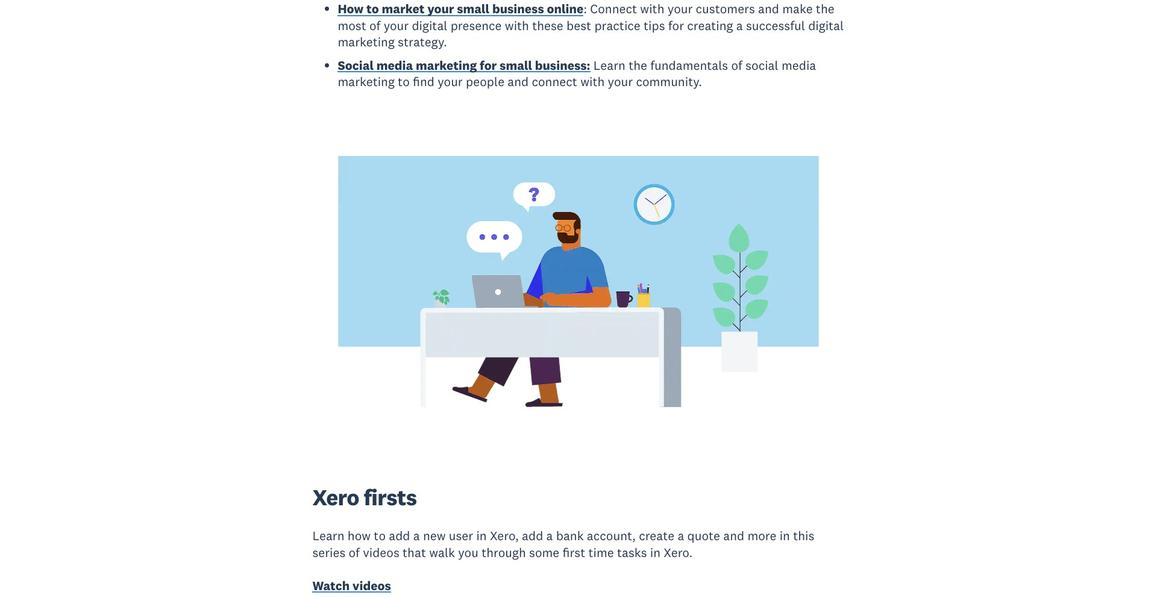 Task type: locate. For each thing, give the bounding box(es) containing it.
a up that
[[414, 529, 420, 545]]

firsts
[[364, 484, 417, 512]]

0 horizontal spatial of
[[349, 545, 360, 561]]

tips
[[644, 17, 665, 33]]

social media marketing for small business: link
[[338, 57, 591, 76]]

how
[[348, 529, 371, 545]]

and inside the learn how to add a new user in xero, add a bank account, create a quote and more in this series of videos that walk you through some first time tasks in xero.
[[724, 529, 745, 545]]

presence
[[451, 17, 502, 33]]

videos inside watch videos link
[[353, 578, 391, 595]]

small
[[457, 1, 490, 17], [500, 57, 533, 73]]

social
[[338, 57, 374, 73]]

1 media from the left
[[377, 57, 413, 73]]

of inside : connect with your customers and make the most of your digital presence with these best practice tips for creating a successful digital marketing strategy.
[[370, 17, 381, 33]]

0 vertical spatial the
[[816, 1, 835, 17]]

1 horizontal spatial with
[[581, 74, 605, 90]]

1 horizontal spatial media
[[782, 57, 817, 73]]

strategy.
[[398, 34, 447, 50]]

1 vertical spatial the
[[629, 57, 648, 73]]

to
[[367, 1, 379, 17], [398, 74, 410, 90], [374, 529, 386, 545]]

for up people
[[480, 57, 497, 73]]

of down how
[[349, 545, 360, 561]]

walk
[[429, 545, 455, 561]]

more
[[748, 529, 777, 545]]

0 horizontal spatial learn
[[313, 529, 345, 545]]

watch videos
[[313, 578, 391, 595]]

account,
[[587, 529, 636, 545]]

with down "business"
[[505, 17, 529, 33]]

1 horizontal spatial for
[[669, 17, 684, 33]]

learn inside the learn how to add a new user in xero, add a bank account, create a quote and more in this series of videos that walk you through some first time tasks in xero.
[[313, 529, 345, 545]]

add
[[389, 529, 410, 545], [522, 529, 544, 545]]

in down "create" at right
[[651, 545, 661, 561]]

2 vertical spatial and
[[724, 529, 745, 545]]

1 vertical spatial to
[[398, 74, 410, 90]]

2 media from the left
[[782, 57, 817, 73]]

0 vertical spatial for
[[669, 17, 684, 33]]

1 vertical spatial and
[[508, 74, 529, 90]]

1 vertical spatial of
[[732, 57, 743, 73]]

tasks
[[617, 545, 647, 561]]

marketing down social
[[338, 74, 395, 90]]

social
[[746, 57, 779, 73]]

1 horizontal spatial add
[[522, 529, 544, 545]]

the inside : connect with your customers and make the most of your digital presence with these best practice tips for creating a successful digital marketing strategy.
[[816, 1, 835, 17]]

0 vertical spatial learn
[[594, 57, 626, 73]]

0 horizontal spatial digital
[[412, 17, 448, 33]]

the up community.
[[629, 57, 648, 73]]

media up find
[[377, 57, 413, 73]]

learn for the
[[594, 57, 626, 73]]

0 horizontal spatial small
[[457, 1, 490, 17]]

1 horizontal spatial the
[[816, 1, 835, 17]]

and
[[759, 1, 780, 17], [508, 74, 529, 90], [724, 529, 745, 545]]

your
[[428, 1, 454, 17], [668, 1, 693, 17], [384, 17, 409, 33], [438, 74, 463, 90], [608, 74, 633, 90]]

0 vertical spatial small
[[457, 1, 490, 17]]

1 horizontal spatial and
[[724, 529, 745, 545]]

1 digital from the left
[[412, 17, 448, 33]]

2 horizontal spatial of
[[732, 57, 743, 73]]

practice
[[595, 17, 641, 33]]

videos inside the learn how to add a new user in xero, add a bank account, create a quote and more in this series of videos that walk you through some first time tasks in xero.
[[363, 545, 400, 561]]

learn
[[594, 57, 626, 73], [313, 529, 345, 545]]

new
[[423, 529, 446, 545]]

2 horizontal spatial in
[[780, 529, 791, 545]]

and up successful
[[759, 1, 780, 17]]

1 horizontal spatial digital
[[809, 17, 844, 33]]

1 vertical spatial marketing
[[416, 57, 477, 73]]

with inside the "learn the fundamentals of social media marketing to find your people and connect with your community."
[[581, 74, 605, 90]]

2 digital from the left
[[809, 17, 844, 33]]

for
[[669, 17, 684, 33], [480, 57, 497, 73]]

0 horizontal spatial in
[[477, 529, 487, 545]]

with down business:
[[581, 74, 605, 90]]

0 vertical spatial and
[[759, 1, 780, 17]]

with up the tips
[[641, 1, 665, 17]]

digital up strategy.
[[412, 17, 448, 33]]

2 vertical spatial to
[[374, 529, 386, 545]]

marketing
[[338, 34, 395, 50], [416, 57, 477, 73], [338, 74, 395, 90]]

0 horizontal spatial add
[[389, 529, 410, 545]]

for right the tips
[[669, 17, 684, 33]]

these
[[533, 17, 564, 33]]

add up that
[[389, 529, 410, 545]]

business
[[493, 1, 544, 17]]

how to market your small business online
[[338, 1, 584, 17]]

learn inside the "learn the fundamentals of social media marketing to find your people and connect with your community."
[[594, 57, 626, 73]]

of left social
[[732, 57, 743, 73]]

0 horizontal spatial media
[[377, 57, 413, 73]]

0 vertical spatial marketing
[[338, 34, 395, 50]]

through
[[482, 545, 526, 561]]

of inside the learn how to add a new user in xero, add a bank account, create a quote and more in this series of videos that walk you through some first time tasks in xero.
[[349, 545, 360, 561]]

of right most
[[370, 17, 381, 33]]

videos
[[363, 545, 400, 561], [353, 578, 391, 595]]

of
[[370, 17, 381, 33], [732, 57, 743, 73], [349, 545, 360, 561]]

1 horizontal spatial small
[[500, 57, 533, 73]]

2 add from the left
[[522, 529, 544, 545]]

1 add from the left
[[389, 529, 410, 545]]

small for business:
[[500, 57, 533, 73]]

with
[[641, 1, 665, 17], [505, 17, 529, 33], [581, 74, 605, 90]]

online
[[547, 1, 584, 17]]

small for business
[[457, 1, 490, 17]]

1 vertical spatial for
[[480, 57, 497, 73]]

learn the fundamentals of social media marketing to find your people and connect with your community.
[[338, 57, 817, 90]]

learn how to add a new user in xero, add a bank account, create a quote and more in this series of videos that walk you through some first time tasks in xero.
[[313, 529, 815, 561]]

xero
[[313, 484, 359, 512]]

in right user
[[477, 529, 487, 545]]

and right people
[[508, 74, 529, 90]]

: connect with your customers and make the most of your digital presence with these best practice tips for creating a successful digital marketing strategy.
[[338, 1, 844, 50]]

a down customers
[[737, 17, 743, 33]]

2 vertical spatial marketing
[[338, 74, 395, 90]]

2 horizontal spatial with
[[641, 1, 665, 17]]

media
[[377, 57, 413, 73], [782, 57, 817, 73]]

your up creating
[[668, 1, 693, 17]]

videos right watch
[[353, 578, 391, 595]]

0 horizontal spatial the
[[629, 57, 648, 73]]

marketing inside : connect with your customers and make the most of your digital presence with these best practice tips for creating a successful digital marketing strategy.
[[338, 34, 395, 50]]

:
[[584, 1, 587, 17]]

1 horizontal spatial in
[[651, 545, 661, 561]]

to inside the "learn the fundamentals of social media marketing to find your people and connect with your community."
[[398, 74, 410, 90]]

digital
[[412, 17, 448, 33], [809, 17, 844, 33]]

2 horizontal spatial and
[[759, 1, 780, 17]]

digital down make
[[809, 17, 844, 33]]

1 vertical spatial videos
[[353, 578, 391, 595]]

small up people
[[500, 57, 533, 73]]

a
[[737, 17, 743, 33], [414, 529, 420, 545], [547, 529, 553, 545], [678, 529, 685, 545]]

small up presence
[[457, 1, 490, 17]]

media right social
[[782, 57, 817, 73]]

videos down how
[[363, 545, 400, 561]]

2 vertical spatial of
[[349, 545, 360, 561]]

0 vertical spatial to
[[367, 1, 379, 17]]

0 horizontal spatial and
[[508, 74, 529, 90]]

marketing up find
[[416, 57, 477, 73]]

a inside : connect with your customers and make the most of your digital presence with these best practice tips for creating a successful digital marketing strategy.
[[737, 17, 743, 33]]

in
[[477, 529, 487, 545], [780, 529, 791, 545], [651, 545, 661, 561]]

the right make
[[816, 1, 835, 17]]

0 horizontal spatial with
[[505, 17, 529, 33]]

and left more
[[724, 529, 745, 545]]

connect
[[532, 74, 578, 90]]

add up some
[[522, 529, 544, 545]]

quote
[[688, 529, 721, 545]]

the
[[816, 1, 835, 17], [629, 57, 648, 73]]

learn down practice
[[594, 57, 626, 73]]

your down social media marketing for small business: on the top of the page
[[438, 74, 463, 90]]

1 vertical spatial learn
[[313, 529, 345, 545]]

find
[[413, 74, 435, 90]]

fundamentals
[[651, 57, 729, 73]]

in left this
[[780, 529, 791, 545]]

0 vertical spatial of
[[370, 17, 381, 33]]

1 vertical spatial small
[[500, 57, 533, 73]]

marketing down most
[[338, 34, 395, 50]]

1 horizontal spatial learn
[[594, 57, 626, 73]]

0 vertical spatial videos
[[363, 545, 400, 561]]

learn up series
[[313, 529, 345, 545]]

learn for how
[[313, 529, 345, 545]]

most
[[338, 17, 367, 33]]

1 horizontal spatial of
[[370, 17, 381, 33]]



Task type: vqa. For each thing, say whether or not it's contained in the screenshot.
Most
yes



Task type: describe. For each thing, give the bounding box(es) containing it.
watch
[[313, 578, 350, 595]]

for inside : connect with your customers and make the most of your digital presence with these best practice tips for creating a successful digital marketing strategy.
[[669, 17, 684, 33]]

creating
[[688, 17, 734, 33]]

series
[[313, 545, 346, 561]]

market
[[382, 1, 425, 17]]

marketing inside the "learn the fundamentals of social media marketing to find your people and connect with your community."
[[338, 74, 395, 90]]

create
[[639, 529, 675, 545]]

with for learn
[[581, 74, 605, 90]]

some
[[530, 545, 560, 561]]

business:
[[535, 57, 591, 73]]

your left community.
[[608, 74, 633, 90]]

xero firsts
[[313, 484, 417, 512]]

of inside the "learn the fundamentals of social media marketing to find your people and connect with your community."
[[732, 57, 743, 73]]

time
[[589, 545, 614, 561]]

a up xero. at the right bottom of page
[[678, 529, 685, 545]]

watch videos link
[[313, 578, 391, 597]]

community.
[[636, 74, 703, 90]]

media inside the "learn the fundamentals of social media marketing to find your people and connect with your community."
[[782, 57, 817, 73]]

your down market
[[384, 17, 409, 33]]

user
[[449, 529, 473, 545]]

and inside : connect with your customers and make the most of your digital presence with these best practice tips for creating a successful digital marketing strategy.
[[759, 1, 780, 17]]

that
[[403, 545, 426, 561]]

make
[[783, 1, 813, 17]]

connect
[[591, 1, 637, 17]]

your right market
[[428, 1, 454, 17]]

social media marketing for small business:
[[338, 57, 591, 73]]

you
[[458, 545, 479, 561]]

bank
[[556, 529, 584, 545]]

successful
[[747, 17, 806, 33]]

this
[[794, 529, 815, 545]]

xero.
[[664, 545, 693, 561]]

customers
[[696, 1, 756, 17]]

a business owner uses online support to talk through some first-time tasks in xero. image
[[220, 156, 938, 410]]

0 horizontal spatial for
[[480, 57, 497, 73]]

the inside the "learn the fundamentals of social media marketing to find your people and connect with your community."
[[629, 57, 648, 73]]

and inside the "learn the fundamentals of social media marketing to find your people and connect with your community."
[[508, 74, 529, 90]]

how to market your small business online link
[[338, 1, 584, 20]]

a up some
[[547, 529, 553, 545]]

xero,
[[490, 529, 519, 545]]

with for :
[[505, 17, 529, 33]]

how
[[338, 1, 364, 17]]

people
[[466, 74, 505, 90]]

to inside the learn how to add a new user in xero, add a bank account, create a quote and more in this series of videos that walk you through some first time tasks in xero.
[[374, 529, 386, 545]]

first
[[563, 545, 586, 561]]

best
[[567, 17, 592, 33]]



